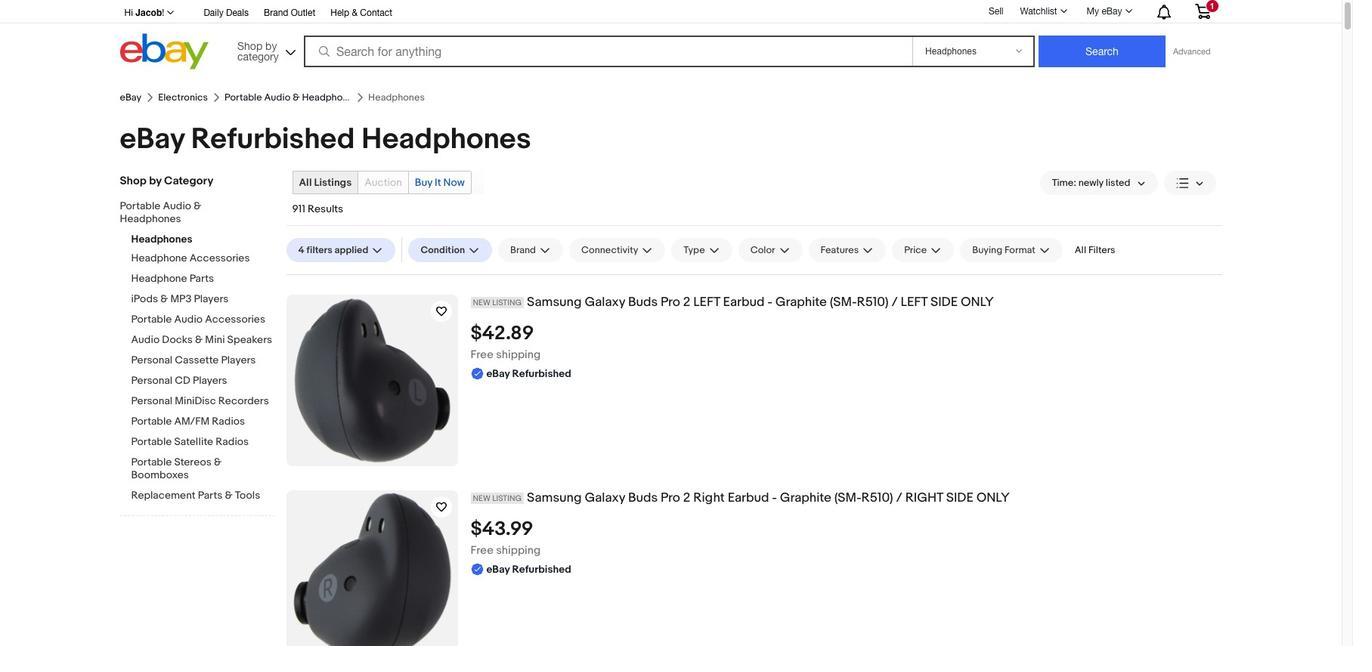 Task type: locate. For each thing, give the bounding box(es) containing it.
1 vertical spatial by
[[149, 174, 162, 188]]

shop left category on the top of the page
[[120, 174, 147, 188]]

by left category on the top of the page
[[149, 174, 162, 188]]

1 vertical spatial new
[[473, 494, 491, 504]]

0 vertical spatial parts
[[190, 272, 214, 285]]

auction
[[365, 176, 402, 189]]

0 vertical spatial new
[[473, 298, 491, 308]]

my ebay
[[1087, 6, 1123, 17]]

1 vertical spatial only
[[977, 491, 1010, 506]]

0 vertical spatial 2
[[684, 295, 691, 310]]

ebay inside 'link'
[[1102, 6, 1123, 17]]

$43.99 free shipping
[[471, 518, 541, 558]]

r510) for $42.89
[[857, 295, 889, 310]]

2 vertical spatial refurbished
[[512, 563, 572, 576]]

& left tools
[[225, 489, 233, 502]]

type button
[[672, 238, 733, 262]]

1 2 from the top
[[684, 295, 691, 310]]

1 vertical spatial free
[[471, 544, 494, 558]]

shop by category banner
[[116, 0, 1223, 73]]

left down price
[[901, 295, 928, 310]]

free down $43.99
[[471, 544, 494, 558]]

pro
[[661, 295, 681, 310], [661, 491, 681, 506]]

free inside $42.89 free shipping
[[471, 348, 494, 362]]

time: newly listed
[[1053, 177, 1131, 189]]

ebay refurbished down $43.99 free shipping
[[487, 563, 572, 576]]

1 pro from the top
[[661, 295, 681, 310]]

portable audio & headphones link down category on the top of the page
[[120, 200, 264, 227]]

samsung
[[527, 295, 582, 310], [527, 491, 582, 506]]

buds
[[628, 295, 658, 310], [628, 491, 658, 506]]

pro down type dropdown button
[[661, 295, 681, 310]]

players down headphone parts 'link'
[[194, 293, 229, 306]]

account navigation
[[116, 0, 1223, 23]]

1 vertical spatial -
[[772, 491, 777, 506]]

1 headphone from the top
[[131, 252, 187, 265]]

category
[[164, 174, 214, 188]]

1 vertical spatial graphite
[[780, 491, 832, 506]]

2 for $42.89
[[684, 295, 691, 310]]

side right right
[[947, 491, 974, 506]]

& right help
[[352, 8, 358, 18]]

shipping inside $42.89 free shipping
[[496, 348, 541, 362]]

side
[[931, 295, 958, 310], [947, 491, 974, 506]]

free down $42.89
[[471, 348, 494, 362]]

2 listing from the top
[[493, 494, 522, 504]]

refurbished down portable audio & headphones
[[191, 122, 355, 157]]

headphones up buy it now on the top left
[[362, 122, 531, 157]]

category
[[237, 50, 279, 62]]

replacement
[[131, 489, 196, 502]]

players down speakers
[[221, 354, 256, 367]]

replacement parts & tools link
[[131, 489, 275, 504]]

& down portable satellite radios link
[[214, 456, 222, 469]]

1 link
[[1186, 0, 1220, 22]]

1 vertical spatial brand
[[511, 244, 536, 256]]

shipping for $43.99
[[496, 544, 541, 558]]

samsung down the brand dropdown button on the left top
[[527, 295, 582, 310]]

portable down shop by category
[[120, 200, 161, 213]]

2 left right
[[684, 491, 691, 506]]

-
[[768, 295, 773, 310], [772, 491, 777, 506]]

1 vertical spatial earbud
[[728, 491, 770, 506]]

brand for brand outlet
[[264, 8, 288, 18]]

all inside all listings link
[[299, 176, 312, 189]]

audio
[[264, 92, 291, 104], [163, 200, 191, 213], [174, 313, 203, 326], [131, 334, 160, 346]]

new up $43.99
[[473, 494, 491, 504]]

1 vertical spatial all
[[1075, 244, 1087, 256]]

1 galaxy from the top
[[585, 295, 625, 310]]

features button
[[809, 238, 887, 262]]

parts down headphone accessories link
[[190, 272, 214, 285]]

1 vertical spatial galaxy
[[585, 491, 625, 506]]

all
[[299, 176, 312, 189], [1075, 244, 1087, 256]]

ebay left 'electronics' link
[[120, 92, 142, 104]]

headphones
[[302, 92, 359, 104], [362, 122, 531, 157], [120, 213, 181, 225], [131, 233, 193, 246]]

players down personal cassette players link
[[193, 374, 227, 387]]

audio down shop by category
[[163, 200, 191, 213]]

new inside new listing samsung galaxy buds pro 2 left earbud - graphite (sm-r510) / left side only
[[473, 298, 491, 308]]

headphone
[[131, 252, 187, 265], [131, 272, 187, 285]]

1 vertical spatial buds
[[628, 491, 658, 506]]

2 buds from the top
[[628, 491, 658, 506]]

0 vertical spatial listing
[[493, 298, 522, 308]]

graphite for $43.99
[[780, 491, 832, 506]]

left
[[694, 295, 721, 310], [901, 295, 928, 310]]

sell
[[989, 6, 1004, 16]]

new up $42.89
[[473, 298, 491, 308]]

1 vertical spatial /
[[897, 491, 903, 506]]

ipods
[[131, 293, 158, 306]]

color button
[[739, 238, 803, 262]]

0 vertical spatial portable audio & headphones link
[[225, 92, 359, 104]]

all up "911" at the top of page
[[299, 176, 312, 189]]

1 free from the top
[[471, 348, 494, 362]]

0 horizontal spatial shop
[[120, 174, 147, 188]]

daily deals link
[[204, 5, 249, 22]]

side down the price dropdown button
[[931, 295, 958, 310]]

1 buds from the top
[[628, 295, 658, 310]]

earbud down "color" on the top right
[[723, 295, 765, 310]]

free inside $43.99 free shipping
[[471, 544, 494, 558]]

brand right condition dropdown button
[[511, 244, 536, 256]]

1 vertical spatial ebay refurbished
[[487, 563, 572, 576]]

/ left right
[[897, 491, 903, 506]]

0 vertical spatial brand
[[264, 8, 288, 18]]

shipping down $42.89
[[496, 348, 541, 362]]

pro for $42.89
[[661, 295, 681, 310]]

listing up $43.99
[[493, 494, 522, 504]]

buds for $42.89
[[628, 295, 658, 310]]

outlet
[[291, 8, 316, 18]]

0 vertical spatial graphite
[[776, 295, 827, 310]]

$42.89 free shipping
[[471, 322, 541, 362]]

all inside "all filters" button
[[1075, 244, 1087, 256]]

0 horizontal spatial all
[[299, 176, 312, 189]]

refurbished
[[191, 122, 355, 157], [512, 367, 572, 380], [512, 563, 572, 576]]

ebay refurbished down $42.89 free shipping
[[487, 367, 572, 380]]

1 vertical spatial shipping
[[496, 544, 541, 558]]

radios down recorders in the bottom of the page
[[212, 415, 245, 428]]

graphite
[[776, 295, 827, 310], [780, 491, 832, 506]]

/ down the price dropdown button
[[892, 295, 898, 310]]

by down brand outlet link
[[266, 40, 277, 52]]

brand left "outlet"
[[264, 8, 288, 18]]

accessories up headphone parts 'link'
[[190, 252, 250, 265]]

ebay refurbished for $43.99
[[487, 563, 572, 576]]

ipods & mp3 players link
[[131, 293, 275, 307]]

refurbished down $43.99 free shipping
[[512, 563, 572, 576]]

0 vertical spatial all
[[299, 176, 312, 189]]

cassette
[[175, 354, 219, 367]]

0 vertical spatial by
[[266, 40, 277, 52]]

shop inside shop by category
[[237, 40, 263, 52]]

2 ebay refurbished from the top
[[487, 563, 572, 576]]

0 vertical spatial personal
[[131, 354, 173, 367]]

shop down deals
[[237, 40, 263, 52]]

0 horizontal spatial left
[[694, 295, 721, 310]]

all left filters
[[1075, 244, 1087, 256]]

brand inside account navigation
[[264, 8, 288, 18]]

galaxy for $43.99
[[585, 491, 625, 506]]

listing inside new listing samsung galaxy buds pro 2 right earbud - graphite (sm-r510) / right side only
[[493, 494, 522, 504]]

new for $42.89
[[473, 298, 491, 308]]

1 vertical spatial side
[[947, 491, 974, 506]]

1 vertical spatial samsung
[[527, 491, 582, 506]]

new
[[473, 298, 491, 308], [473, 494, 491, 504]]

shipping
[[496, 348, 541, 362], [496, 544, 541, 558]]

0 vertical spatial buds
[[628, 295, 658, 310]]

1 horizontal spatial brand
[[511, 244, 536, 256]]

2 vertical spatial players
[[193, 374, 227, 387]]

2 2 from the top
[[684, 491, 691, 506]]

& down category on the top of the page
[[194, 200, 201, 213]]

shipping inside $43.99 free shipping
[[496, 544, 541, 558]]

refurbished down $42.89 free shipping
[[512, 367, 572, 380]]

0 horizontal spatial by
[[149, 174, 162, 188]]

satellite
[[174, 436, 213, 448]]

2 pro from the top
[[661, 491, 681, 506]]

only right right
[[977, 491, 1010, 506]]

radios down portable am/fm radios link
[[216, 436, 249, 448]]

format
[[1005, 244, 1036, 256]]

new inside new listing samsung galaxy buds pro 2 right earbud - graphite (sm-r510) / right side only
[[473, 494, 491, 504]]

1 vertical spatial accessories
[[205, 313, 265, 326]]

all filters button
[[1069, 238, 1122, 262]]

portable audio & headphones headphones headphone accessories headphone parts ipods & mp3 players portable audio accessories audio docks & mini speakers personal cassette players personal cd players personal minidisc recorders portable am/fm radios portable satellite radios portable stereos & boomboxes replacement parts & tools
[[120, 200, 272, 502]]

1 vertical spatial listing
[[493, 494, 522, 504]]

samsung up $43.99
[[527, 491, 582, 506]]

0 vertical spatial galaxy
[[585, 295, 625, 310]]

ebay right my
[[1102, 6, 1123, 17]]

parts
[[190, 272, 214, 285], [198, 489, 223, 502]]

1 horizontal spatial left
[[901, 295, 928, 310]]

2 samsung from the top
[[527, 491, 582, 506]]

911
[[292, 203, 305, 216]]

portable audio & headphones link down category
[[225, 92, 359, 104]]

free for $43.99
[[471, 544, 494, 558]]

1 vertical spatial pro
[[661, 491, 681, 506]]

2 new from the top
[[473, 494, 491, 504]]

accessories up speakers
[[205, 313, 265, 326]]

condition button
[[409, 238, 492, 262]]

0 vertical spatial samsung
[[527, 295, 582, 310]]

1 horizontal spatial all
[[1075, 244, 1087, 256]]

earbud right right
[[728, 491, 770, 506]]

0 vertical spatial free
[[471, 348, 494, 362]]

1 vertical spatial (sm-
[[835, 491, 862, 506]]

0 vertical spatial /
[[892, 295, 898, 310]]

0 vertical spatial r510)
[[857, 295, 889, 310]]

headphone accessories link
[[131, 252, 275, 266]]

1 vertical spatial r510)
[[862, 491, 894, 506]]

1 vertical spatial radios
[[216, 436, 249, 448]]

price
[[905, 244, 927, 256]]

all filters
[[1075, 244, 1116, 256]]

audio down mp3 on the left of the page
[[174, 313, 203, 326]]

r510)
[[857, 295, 889, 310], [862, 491, 894, 506]]

parts down portable stereos & boomboxes link
[[198, 489, 223, 502]]

0 vertical spatial earbud
[[723, 295, 765, 310]]

portable audio & headphones link
[[225, 92, 359, 104], [120, 200, 264, 227]]

personal cd players link
[[131, 374, 275, 389]]

1 vertical spatial personal
[[131, 374, 173, 387]]

- for $43.99
[[772, 491, 777, 506]]

by
[[266, 40, 277, 52], [149, 174, 162, 188]]

0 vertical spatial only
[[961, 295, 995, 310]]

(sm-
[[830, 295, 857, 310], [835, 491, 862, 506]]

- right right
[[772, 491, 777, 506]]

shipping down $43.99
[[496, 544, 541, 558]]

1 vertical spatial shop
[[120, 174, 147, 188]]

1 listing from the top
[[493, 298, 522, 308]]

2 galaxy from the top
[[585, 491, 625, 506]]

accessories
[[190, 252, 250, 265], [205, 313, 265, 326]]

0 vertical spatial shipping
[[496, 348, 541, 362]]

0 vertical spatial -
[[768, 295, 773, 310]]

pro left right
[[661, 491, 681, 506]]

brand inside dropdown button
[[511, 244, 536, 256]]

1 horizontal spatial by
[[266, 40, 277, 52]]

- down color dropdown button
[[768, 295, 773, 310]]

1 vertical spatial refurbished
[[512, 367, 572, 380]]

by inside shop by category
[[266, 40, 277, 52]]

personal left cd
[[131, 374, 173, 387]]

personal left minidisc on the left of the page
[[131, 395, 173, 408]]

buds down connectivity dropdown button
[[628, 295, 658, 310]]

1 samsung from the top
[[527, 295, 582, 310]]

listed
[[1106, 177, 1131, 189]]

1 shipping from the top
[[496, 348, 541, 362]]

& inside account navigation
[[352, 8, 358, 18]]

my ebay link
[[1079, 2, 1139, 20]]

buds for $43.99
[[628, 491, 658, 506]]

color
[[751, 244, 776, 256]]

buy it now link
[[409, 172, 471, 194]]

refurbished for $42.89
[[512, 367, 572, 380]]

2 down type
[[684, 295, 691, 310]]

ebay up shop by category
[[120, 122, 185, 157]]

only down buying
[[961, 295, 995, 310]]

0 vertical spatial ebay refurbished
[[487, 367, 572, 380]]

listing for $42.89
[[493, 298, 522, 308]]

audio left the docks
[[131, 334, 160, 346]]

new listing samsung galaxy buds pro 2 left earbud - graphite (sm-r510) / left side only
[[473, 295, 995, 310]]

0 horizontal spatial brand
[[264, 8, 288, 18]]

$42.89
[[471, 322, 534, 345]]

portable up boomboxes
[[131, 436, 172, 448]]

only
[[961, 295, 995, 310], [977, 491, 1010, 506]]

r510) left right
[[862, 491, 894, 506]]

1 horizontal spatial shop
[[237, 40, 263, 52]]

listing inside new listing samsung galaxy buds pro 2 left earbud - graphite (sm-r510) / left side only
[[493, 298, 522, 308]]

am/fm
[[174, 415, 210, 428]]

all for all filters
[[1075, 244, 1087, 256]]

condition
[[421, 244, 465, 256]]

1 vertical spatial players
[[221, 354, 256, 367]]

buds left right
[[628, 491, 658, 506]]

1 ebay refurbished from the top
[[487, 367, 572, 380]]

graphite for $42.89
[[776, 295, 827, 310]]

/
[[892, 295, 898, 310], [897, 491, 903, 506]]

1 new from the top
[[473, 298, 491, 308]]

2 free from the top
[[471, 544, 494, 558]]

1 vertical spatial headphone
[[131, 272, 187, 285]]

all listings
[[299, 176, 352, 189]]

0 vertical spatial shop
[[237, 40, 263, 52]]

none submit inside the "shop by category" banner
[[1039, 36, 1166, 67]]

portable
[[225, 92, 262, 104], [120, 200, 161, 213], [131, 313, 172, 326], [131, 415, 172, 428], [131, 436, 172, 448], [131, 456, 172, 469]]

- for $42.89
[[768, 295, 773, 310]]

r510) down features dropdown button
[[857, 295, 889, 310]]

1 vertical spatial 2
[[684, 491, 691, 506]]

r510) for $43.99
[[862, 491, 894, 506]]

my
[[1087, 6, 1100, 17]]

4 filters applied button
[[286, 238, 396, 262]]

0 vertical spatial side
[[931, 295, 958, 310]]

2 shipping from the top
[[496, 544, 541, 558]]

0 vertical spatial headphone
[[131, 252, 187, 265]]

shop by category
[[237, 40, 279, 62]]

left down type dropdown button
[[694, 295, 721, 310]]

listing up $42.89
[[493, 298, 522, 308]]

hi jacob !
[[124, 7, 164, 18]]

2 vertical spatial personal
[[131, 395, 173, 408]]

0 vertical spatial pro
[[661, 295, 681, 310]]

portable stereos & boomboxes link
[[131, 456, 275, 483]]

None submit
[[1039, 36, 1166, 67]]

ebay refurbished
[[487, 367, 572, 380], [487, 563, 572, 576]]

personal down the docks
[[131, 354, 173, 367]]

portable down ipods
[[131, 313, 172, 326]]

2
[[684, 295, 691, 310], [684, 491, 691, 506]]

0 vertical spatial (sm-
[[830, 295, 857, 310]]



Task type: vqa. For each thing, say whether or not it's contained in the screenshot.
bottom Parts
yes



Task type: describe. For each thing, give the bounding box(es) containing it.
by for category
[[149, 174, 162, 188]]

buying format button
[[961, 238, 1063, 262]]

stereos
[[174, 456, 212, 469]]

ebay link
[[120, 92, 142, 104]]

portable audio & headphones
[[225, 92, 359, 104]]

advanced link
[[1166, 36, 1219, 67]]

4
[[298, 244, 305, 256]]

audio docks & mini speakers link
[[131, 334, 275, 348]]

portable audio accessories link
[[131, 313, 275, 327]]

watchlist
[[1021, 6, 1058, 17]]

ebay refurbished for $42.89
[[487, 367, 572, 380]]

daily
[[204, 8, 224, 18]]

samsung galaxy buds pro 2 left earbud - graphite (sm-r510) / left side only image
[[286, 295, 458, 467]]

$43.99
[[471, 518, 534, 541]]

tools
[[235, 489, 260, 502]]

help & contact
[[331, 8, 393, 18]]

type
[[684, 244, 705, 256]]

time:
[[1053, 177, 1077, 189]]

daily deals
[[204, 8, 249, 18]]

earbud for $42.89
[[723, 295, 765, 310]]

free for $42.89
[[471, 348, 494, 362]]

deals
[[226, 8, 249, 18]]

1 left from the left
[[694, 295, 721, 310]]

/ for $42.89
[[892, 295, 898, 310]]

personal minidisc recorders link
[[131, 395, 275, 409]]

portable down category
[[225, 92, 262, 104]]

shop by category button
[[231, 34, 299, 66]]

1 personal from the top
[[131, 354, 173, 367]]

newly
[[1079, 177, 1104, 189]]

help
[[331, 8, 349, 18]]

applied
[[335, 244, 369, 256]]

personal cassette players link
[[131, 354, 275, 368]]

(sm- for $43.99
[[835, 491, 862, 506]]

now
[[444, 176, 465, 189]]

& left mp3 on the left of the page
[[160, 293, 168, 306]]

buying format
[[973, 244, 1036, 256]]

portable satellite radios link
[[131, 436, 275, 450]]

0 vertical spatial refurbished
[[191, 122, 355, 157]]

buy it now
[[415, 176, 465, 189]]

1
[[1210, 2, 1215, 11]]

shop for shop by category
[[237, 40, 263, 52]]

911 results
[[292, 203, 343, 216]]

connectivity
[[582, 244, 639, 256]]

portable left am/fm
[[131, 415, 172, 428]]

right
[[694, 491, 725, 506]]

samsung for $42.89
[[527, 295, 582, 310]]

jacob
[[136, 7, 162, 18]]

ebay down $43.99 free shipping
[[487, 563, 510, 576]]

!
[[162, 8, 164, 18]]

side for $42.89
[[931, 295, 958, 310]]

help & contact link
[[331, 5, 393, 22]]

/ for $43.99
[[897, 491, 903, 506]]

new listing samsung galaxy buds pro 2 right earbud - graphite (sm-r510) / right side only
[[473, 491, 1010, 506]]

buy
[[415, 176, 433, 189]]

results
[[308, 203, 343, 216]]

all listings link
[[293, 172, 358, 194]]

galaxy for $42.89
[[585, 295, 625, 310]]

electronics link
[[158, 92, 208, 104]]

ebay down $42.89 free shipping
[[487, 367, 510, 380]]

(sm- for $42.89
[[830, 295, 857, 310]]

2 personal from the top
[[131, 374, 173, 387]]

price button
[[893, 238, 955, 262]]

& left mini
[[195, 334, 203, 346]]

speakers
[[227, 334, 272, 346]]

samsung for $43.99
[[527, 491, 582, 506]]

brand outlet link
[[264, 5, 316, 22]]

audio down category
[[264, 92, 291, 104]]

advanced
[[1174, 47, 1211, 56]]

shipping for $42.89
[[496, 348, 541, 362]]

it
[[435, 176, 441, 189]]

headphones up ebay refurbished headphones
[[302, 92, 359, 104]]

right
[[906, 491, 944, 506]]

shop for shop by category
[[120, 174, 147, 188]]

only for $42.89
[[961, 295, 995, 310]]

all for all listings
[[299, 176, 312, 189]]

headphone parts link
[[131, 272, 275, 287]]

brand button
[[498, 238, 563, 262]]

boomboxes
[[131, 469, 189, 482]]

0 vertical spatial players
[[194, 293, 229, 306]]

filters
[[307, 244, 333, 256]]

cd
[[175, 374, 190, 387]]

& up ebay refurbished headphones
[[293, 92, 300, 104]]

1 vertical spatial parts
[[198, 489, 223, 502]]

headphones down shop by category
[[120, 213, 181, 225]]

Search for anything text field
[[306, 37, 910, 66]]

minidisc
[[175, 395, 216, 408]]

earbud for $43.99
[[728, 491, 770, 506]]

4 filters applied
[[298, 244, 369, 256]]

portable up replacement
[[131, 456, 172, 469]]

mp3
[[170, 293, 192, 306]]

contact
[[360, 8, 393, 18]]

filters
[[1089, 244, 1116, 256]]

2 headphone from the top
[[131, 272, 187, 285]]

shop by category
[[120, 174, 214, 188]]

brand outlet
[[264, 8, 316, 18]]

new for $43.99
[[473, 494, 491, 504]]

only for $43.99
[[977, 491, 1010, 506]]

headphones up headphone accessories link
[[131, 233, 193, 246]]

ebay refurbished headphones
[[120, 122, 531, 157]]

3 personal from the top
[[131, 395, 173, 408]]

1 vertical spatial portable audio & headphones link
[[120, 200, 264, 227]]

view: list view image
[[1176, 175, 1204, 191]]

2 left from the left
[[901, 295, 928, 310]]

electronics
[[158, 92, 208, 104]]

side for $43.99
[[947, 491, 974, 506]]

0 vertical spatial radios
[[212, 415, 245, 428]]

portable am/fm radios link
[[131, 415, 275, 430]]

recorders
[[218, 395, 269, 408]]

2 for $43.99
[[684, 491, 691, 506]]

mini
[[205, 334, 225, 346]]

connectivity button
[[569, 238, 666, 262]]

hi
[[124, 8, 133, 18]]

docks
[[162, 334, 193, 346]]

0 vertical spatial accessories
[[190, 252, 250, 265]]

pro for $43.99
[[661, 491, 681, 506]]

sell link
[[982, 6, 1011, 16]]

samsung galaxy buds pro 2 right earbud - graphite (sm-r510) / right side only image
[[286, 491, 458, 647]]

listings
[[314, 176, 352, 189]]

listing for $43.99
[[493, 494, 522, 504]]

by for category
[[266, 40, 277, 52]]

buying
[[973, 244, 1003, 256]]

refurbished for $43.99
[[512, 563, 572, 576]]

brand for brand
[[511, 244, 536, 256]]

watchlist link
[[1012, 2, 1074, 20]]



